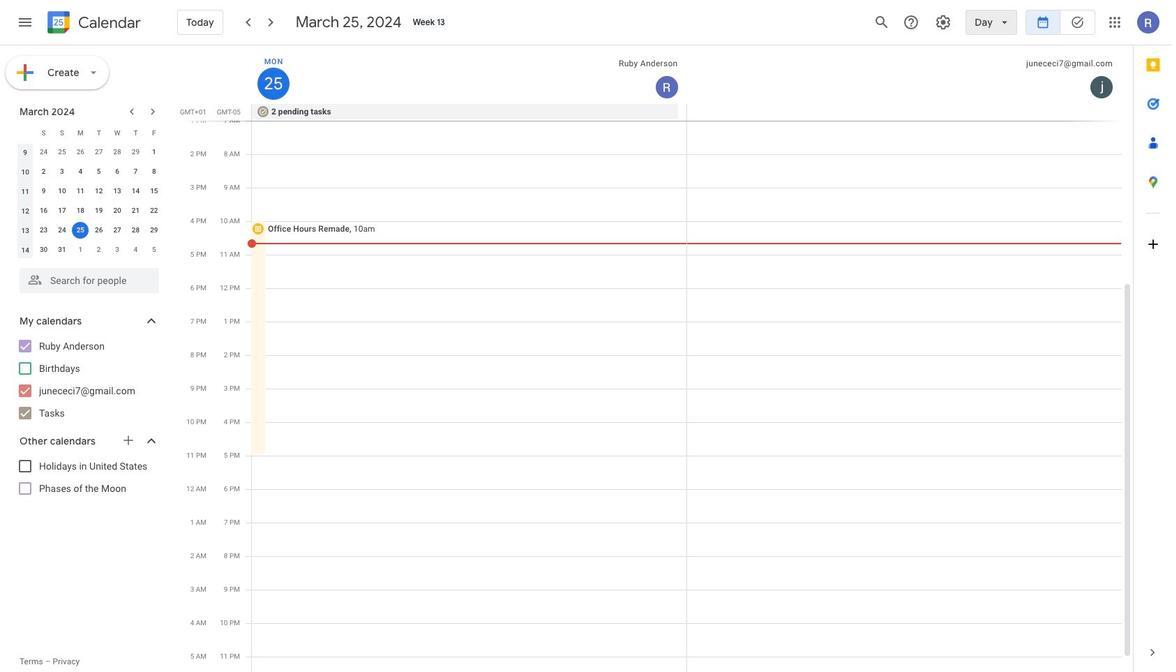 Task type: vqa. For each thing, say whether or not it's contained in the screenshot.
19 ELEMENT
yes



Task type: locate. For each thing, give the bounding box(es) containing it.
april 1 element
[[72, 242, 89, 258]]

Search for people text field
[[28, 268, 151, 293]]

tab list
[[1135, 45, 1173, 633]]

1 vertical spatial column header
[[16, 123, 34, 142]]

february 24 element
[[35, 144, 52, 161]]

23 element
[[35, 222, 52, 239]]

22 element
[[146, 202, 163, 219]]

april 4 element
[[127, 242, 144, 258]]

row group
[[16, 142, 163, 260]]

my calendars list
[[3, 335, 173, 424]]

2 element
[[35, 163, 52, 180]]

monday, march 25, today element
[[258, 68, 290, 100]]

18 element
[[72, 202, 89, 219]]

february 28 element
[[109, 144, 126, 161]]

1 element
[[146, 144, 163, 161]]

column header
[[252, 45, 687, 104], [16, 123, 34, 142]]

8 element
[[146, 163, 163, 180]]

None search field
[[0, 263, 173, 293]]

heading
[[75, 14, 141, 31]]

march 2024 grid
[[13, 123, 163, 260]]

cell
[[71, 221, 90, 240]]

main drawer image
[[17, 14, 34, 31]]

1 horizontal spatial column header
[[252, 45, 687, 104]]

cell inside march 2024 grid
[[71, 221, 90, 240]]

february 25 element
[[54, 144, 70, 161]]

row
[[246, 104, 1134, 121], [16, 123, 163, 142], [16, 142, 163, 162], [16, 162, 163, 182], [16, 182, 163, 201], [16, 201, 163, 221], [16, 221, 163, 240], [16, 240, 163, 260]]

april 3 element
[[109, 242, 126, 258]]

0 horizontal spatial column header
[[16, 123, 34, 142]]

27 element
[[109, 222, 126, 239]]

february 29 element
[[127, 144, 144, 161]]

3 element
[[54, 163, 70, 180]]

31 element
[[54, 242, 70, 258]]

25, today element
[[72, 222, 89, 239]]

row group inside march 2024 grid
[[16, 142, 163, 260]]

april 2 element
[[91, 242, 107, 258]]

24 element
[[54, 222, 70, 239]]

grid
[[179, 45, 1134, 672]]



Task type: describe. For each thing, give the bounding box(es) containing it.
26 element
[[91, 222, 107, 239]]

30 element
[[35, 242, 52, 258]]

20 element
[[109, 202, 126, 219]]

16 element
[[35, 202, 52, 219]]

add other calendars image
[[121, 434, 135, 448]]

28 element
[[127, 222, 144, 239]]

11 element
[[72, 183, 89, 200]]

12 element
[[91, 183, 107, 200]]

5 element
[[91, 163, 107, 180]]

10 element
[[54, 183, 70, 200]]

7 element
[[127, 163, 144, 180]]

april 5 element
[[146, 242, 163, 258]]

29 element
[[146, 222, 163, 239]]

february 27 element
[[91, 144, 107, 161]]

6 element
[[109, 163, 126, 180]]

calendar element
[[45, 8, 141, 39]]

17 element
[[54, 202, 70, 219]]

4 element
[[72, 163, 89, 180]]

9 element
[[35, 183, 52, 200]]

21 element
[[127, 202, 144, 219]]

column header inside march 2024 grid
[[16, 123, 34, 142]]

heading inside calendar element
[[75, 14, 141, 31]]

other calendars list
[[3, 455, 173, 500]]

14 element
[[127, 183, 144, 200]]

15 element
[[146, 183, 163, 200]]

0 vertical spatial column header
[[252, 45, 687, 104]]

19 element
[[91, 202, 107, 219]]

february 26 element
[[72, 144, 89, 161]]

13 element
[[109, 183, 126, 200]]

settings menu image
[[936, 14, 952, 31]]



